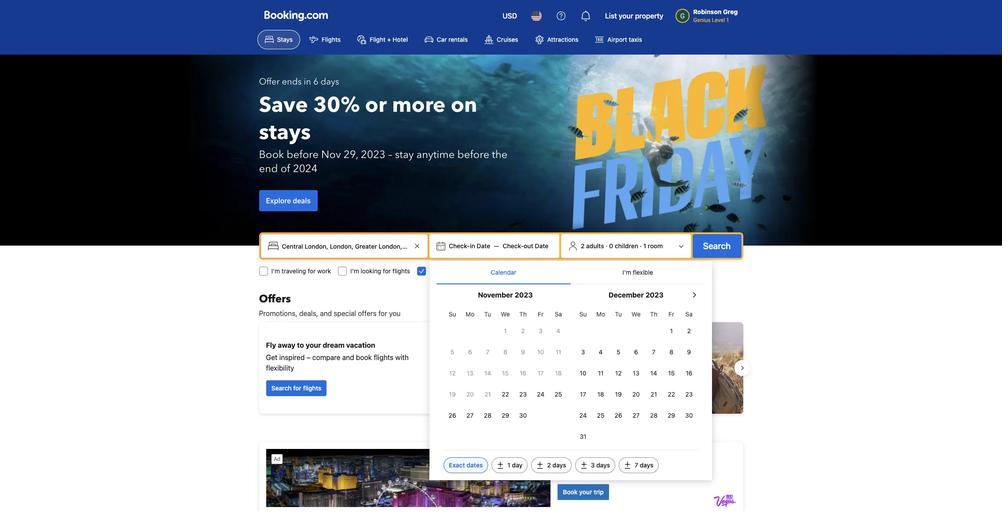 Task type: describe. For each thing, give the bounding box(es) containing it.
29 for 29 checkbox
[[502, 412, 509, 419]]

1 before from the left
[[287, 148, 319, 162]]

save inside save 15% with late escape deals explore thousands of destinations worldwide and save 15% or more
[[512, 341, 528, 349]]

get
[[266, 354, 278, 362]]

19 November 2023 checkbox
[[444, 385, 461, 404]]

offers
[[358, 310, 377, 317]]

tu for november
[[485, 310, 491, 318]]

30 for 30 december 2023 option
[[686, 412, 693, 419]]

8 for 8 option
[[670, 348, 674, 356]]

flights
[[322, 36, 341, 43]]

1 vertical spatial late
[[531, 384, 544, 392]]

save inside offer ends in 6 days save 30% or more on stays book before nov 29, 2023 – stay anytime before the end of 2024
[[259, 91, 308, 120]]

compare
[[313, 354, 341, 362]]

find late escape deals link
[[512, 380, 590, 396]]

mo for november
[[466, 310, 475, 318]]

1 inside 2 adults · 0 children · 1 room button
[[644, 242, 647, 250]]

exact
[[449, 461, 465, 469]]

for down flexibility at the bottom left of page
[[293, 384, 302, 392]]

0 horizontal spatial explore
[[266, 197, 291, 205]]

19 for 19 option
[[449, 391, 456, 398]]

30%
[[313, 91, 360, 120]]

list your property
[[605, 12, 664, 20]]

taxis
[[629, 36, 642, 43]]

12 December 2023 checkbox
[[610, 364, 628, 383]]

25 November 2023 checkbox
[[550, 385, 568, 404]]

16 for 16 december 2023 option
[[686, 369, 693, 377]]

Where are you going? field
[[279, 238, 412, 254]]

deals,
[[299, 310, 318, 317]]

check-out date button
[[499, 238, 552, 254]]

away
[[278, 341, 296, 349]]

nov
[[321, 148, 341, 162]]

vacation
[[346, 341, 375, 349]]

– inside fly away to your dream vacation get inspired – compare and book flights with flexibility
[[307, 354, 311, 362]]

—
[[494, 242, 499, 250]]

grid for december
[[575, 306, 698, 446]]

i'm looking for flights
[[351, 267, 410, 275]]

– inside offer ends in 6 days save 30% or more on stays book before nov 29, 2023 – stay anytime before the end of 2024
[[388, 148, 393, 162]]

greg
[[723, 8, 738, 15]]

be
[[476, 267, 483, 275]]

room
[[648, 242, 663, 250]]

genius
[[694, 17, 711, 23]]

november 2023
[[478, 291, 533, 299]]

sa for november 2023
[[555, 310, 562, 318]]

flexibility
[[266, 364, 294, 372]]

3 days
[[591, 461, 610, 469]]

usd button
[[498, 5, 523, 26]]

6 inside offer ends in 6 days save 30% or more on stays book before nov 29, 2023 – stay anytime before the end of 2024
[[313, 76, 319, 88]]

18 for "18" checkbox
[[598, 391, 604, 398]]

21 for 21 december 2023 'option'
[[651, 391, 657, 398]]

explore deals link
[[259, 190, 318, 211]]

children
[[615, 242, 639, 250]]

2 inside option
[[522, 327, 525, 335]]

fly away to your dream vacation image
[[429, 337, 491, 399]]

6 for 6 checkbox
[[635, 348, 638, 356]]

more inside save 15% with late escape deals explore thousands of destinations worldwide and save 15% or more
[[600, 364, 617, 372]]

27 December 2023 checkbox
[[628, 406, 645, 425]]

23 for 23 november 2023 checkbox
[[520, 391, 527, 398]]

1 inside 1 december 2023 option
[[670, 327, 673, 335]]

1 horizontal spatial in
[[470, 242, 475, 250]]

25 December 2023 checkbox
[[592, 406, 610, 425]]

stays
[[259, 118, 311, 147]]

2 November 2023 checkbox
[[515, 321, 532, 341]]

2 right day
[[547, 461, 551, 469]]

fr for november 2023
[[538, 310, 544, 318]]

21 November 2023 checkbox
[[479, 385, 497, 404]]

booking.com image
[[264, 11, 328, 21]]

to
[[297, 341, 304, 349]]

20 for 20 november 2023 'checkbox'
[[467, 391, 474, 398]]

15 for 15 november 2023 "checkbox"
[[502, 369, 509, 377]]

usd
[[503, 12, 517, 20]]

days for 7 days
[[640, 461, 654, 469]]

31 December 2023 checkbox
[[575, 427, 592, 446]]

days inside offer ends in 6 days save 30% or more on stays book before nov 29, 2023 – stay anytime before the end of 2024
[[321, 76, 339, 88]]

book
[[356, 354, 372, 362]]

su for december
[[580, 310, 587, 318]]

10 for the 10 december 2023 option
[[580, 369, 587, 377]]

11 December 2023 checkbox
[[592, 364, 610, 383]]

1 vertical spatial 15%
[[577, 364, 590, 372]]

2024
[[293, 162, 318, 176]]

1 horizontal spatial 7
[[635, 461, 639, 469]]

offers
[[259, 292, 291, 306]]

0 vertical spatial flights
[[393, 267, 410, 275]]

29 November 2023 checkbox
[[497, 406, 515, 425]]

22 November 2023 checkbox
[[497, 385, 515, 404]]

10 November 2023 checkbox
[[532, 343, 550, 362]]

27 for 27 checkbox
[[633, 412, 640, 419]]

deals
[[293, 197, 311, 205]]

11 for 11 december 2023 option
[[598, 369, 604, 377]]

check-in date button
[[446, 238, 494, 254]]

10 for 10 option
[[538, 348, 544, 356]]

9 for the 9 option
[[521, 348, 525, 356]]

deals inside save 15% with late escape deals explore thousands of destinations worldwide and save 15% or more
[[606, 341, 625, 349]]

results
[[444, 267, 463, 275]]

5 for 5 option
[[451, 348, 455, 356]]

15 November 2023 checkbox
[[497, 364, 515, 383]]

destinations
[[581, 354, 620, 362]]

rentals
[[449, 36, 468, 43]]

fly
[[266, 341, 276, 349]]

and inside save 15% with late escape deals explore thousands of destinations worldwide and save 15% or more
[[546, 364, 558, 372]]

19 for 19 december 2023 option
[[615, 391, 622, 398]]

airport taxis link
[[588, 30, 650, 49]]

list
[[605, 12, 617, 20]]

explore inside save 15% with late escape deals explore thousands of destinations worldwide and save 15% or more
[[512, 354, 536, 362]]

ends
[[282, 76, 302, 88]]

28 December 2023 checkbox
[[645, 406, 663, 425]]

16 November 2023 checkbox
[[515, 364, 532, 383]]

save 15% with late escape deals explore thousands of destinations worldwide and save 15% or more
[[512, 341, 625, 372]]

calendar button
[[437, 261, 571, 284]]

cruises
[[497, 36, 519, 43]]

24 for 24 december 2023 checkbox
[[580, 412, 587, 419]]

24 November 2023 checkbox
[[532, 385, 550, 404]]

december 2023
[[609, 291, 664, 299]]

22 December 2023 checkbox
[[663, 385, 681, 404]]

15 for 15 checkbox
[[669, 369, 675, 377]]

9 November 2023 checkbox
[[515, 343, 532, 362]]

11 for 11 option
[[556, 348, 561, 356]]

escape inside save 15% with late escape deals explore thousands of destinations worldwide and save 15% or more
[[580, 341, 605, 349]]

12 for the 12 december 2023 checkbox
[[616, 369, 622, 377]]

17 December 2023 checkbox
[[575, 385, 592, 404]]

looking
[[361, 267, 381, 275]]

map.
[[524, 267, 538, 275]]

we for december
[[632, 310, 641, 318]]

7 December 2023 checkbox
[[645, 343, 663, 362]]

2 December 2023 checkbox
[[681, 321, 698, 341]]

stays link
[[257, 30, 300, 49]]

8 November 2023 checkbox
[[497, 343, 515, 362]]

flights link
[[302, 30, 348, 49]]

25 for 25 option
[[597, 412, 605, 419]]

1 · from the left
[[606, 242, 608, 250]]

1 December 2023 checkbox
[[663, 321, 681, 341]]

3 for 3 'option'
[[582, 348, 585, 356]]

th for november 2023
[[520, 310, 527, 318]]

2023 for november
[[515, 291, 533, 299]]

find
[[517, 384, 530, 392]]

late inside save 15% with late escape deals explore thousands of destinations worldwide and save 15% or more
[[563, 341, 578, 349]]

grid for november
[[444, 306, 568, 425]]

4 for 4 november 2023 checkbox
[[557, 327, 561, 335]]

1 left day
[[508, 461, 511, 469]]

flexible
[[633, 269, 654, 276]]

airport taxis
[[608, 36, 642, 43]]

17 November 2023 checkbox
[[532, 364, 550, 383]]

+
[[387, 36, 391, 43]]

stays
[[277, 36, 293, 43]]

and inside fly away to your dream vacation get inspired – compare and book flights with flexibility
[[342, 354, 354, 362]]

special
[[334, 310, 356, 317]]

29,
[[344, 148, 358, 162]]

day
[[512, 461, 523, 469]]

book
[[259, 148, 284, 162]]

22 for the 22 november 2023 checkbox
[[502, 391, 509, 398]]

0
[[610, 242, 613, 250]]

0 vertical spatial your
[[619, 12, 634, 20]]

16 December 2023 checkbox
[[681, 364, 698, 383]]

attractions link
[[528, 30, 586, 49]]

26 December 2023 checkbox
[[610, 406, 628, 425]]

thousands
[[538, 354, 571, 362]]

23 December 2023 checkbox
[[681, 385, 698, 404]]

inspired
[[279, 354, 305, 362]]

1 horizontal spatial 17
[[580, 391, 587, 398]]

24 for 24 option
[[537, 391, 545, 398]]

offer ends in 6 days save 30% or more on stays book before nov 29, 2023 – stay anytime before the end of 2024
[[259, 76, 508, 176]]

december
[[609, 291, 644, 299]]

su for november
[[449, 310, 456, 318]]

car rentals link
[[417, 30, 476, 49]]

1 inside robinson greg genius level 1
[[727, 17, 729, 23]]

2 adults · 0 children · 1 room button
[[565, 238, 688, 255]]

18 November 2023 checkbox
[[550, 364, 568, 383]]

1 day
[[508, 461, 523, 469]]

robinson
[[694, 8, 722, 15]]

15 December 2023 checkbox
[[663, 364, 681, 383]]

end
[[259, 162, 278, 176]]

and inside offers promotions, deals, and special offers for you
[[320, 310, 332, 317]]

8 for 8 checkbox
[[504, 348, 508, 356]]

explore deals
[[266, 197, 311, 205]]

4 November 2023 checkbox
[[550, 321, 568, 341]]

flight + hotel
[[370, 36, 408, 43]]

29 for 29 december 2023 checkbox
[[668, 412, 676, 419]]



Task type: locate. For each thing, give the bounding box(es) containing it.
26 right 25 option
[[615, 412, 623, 419]]

in
[[304, 76, 311, 88], [470, 242, 475, 250]]

22 inside the 22 'checkbox'
[[668, 391, 675, 398]]

3 inside checkbox
[[539, 327, 543, 335]]

the
[[492, 148, 508, 162], [514, 267, 523, 275]]

anytime
[[417, 148, 455, 162]]

27 inside checkbox
[[633, 412, 640, 419]]

with inside fly away to your dream vacation get inspired – compare and book flights with flexibility
[[396, 354, 409, 362]]

1 horizontal spatial 23
[[686, 391, 693, 398]]

2 23 from the left
[[686, 391, 693, 398]]

airport
[[608, 36, 628, 43]]

5 inside option
[[451, 348, 455, 356]]

19 left 20 option
[[615, 391, 622, 398]]

1 horizontal spatial 22
[[668, 391, 675, 398]]

tu for december
[[615, 310, 622, 318]]

1 22 from the left
[[502, 391, 509, 398]]

1 12 from the left
[[449, 369, 456, 377]]

grid
[[444, 306, 568, 425], [575, 306, 698, 446]]

0 horizontal spatial tu
[[485, 310, 491, 318]]

20 inside option
[[633, 391, 640, 398]]

1 horizontal spatial 15
[[669, 369, 675, 377]]

26 for 26 checkbox
[[615, 412, 623, 419]]

2 22 from the left
[[668, 391, 675, 398]]

1 horizontal spatial 4
[[599, 348, 603, 356]]

0 horizontal spatial 29
[[502, 412, 509, 419]]

4 for 4 december 2023 option
[[599, 348, 603, 356]]

0 horizontal spatial –
[[307, 354, 311, 362]]

tu
[[485, 310, 491, 318], [615, 310, 622, 318]]

check- right —
[[503, 242, 524, 250]]

your results will be shown on the map.
[[430, 267, 538, 275]]

fr for december 2023
[[669, 310, 675, 318]]

5 inside checkbox
[[617, 348, 621, 356]]

th
[[520, 310, 527, 318], [650, 310, 658, 318]]

2 check- from the left
[[503, 242, 524, 250]]

robinson greg genius level 1
[[694, 8, 738, 23]]

2 vertical spatial flights
[[303, 384, 322, 392]]

27
[[467, 412, 474, 419], [633, 412, 640, 419]]

6 for the 6 november 2023 checkbox at the left
[[468, 348, 472, 356]]

1 horizontal spatial 13
[[633, 369, 640, 377]]

4 December 2023 checkbox
[[592, 343, 610, 362]]

17
[[538, 369, 544, 377], [580, 391, 587, 398]]

20 right 19 december 2023 option
[[633, 391, 640, 398]]

you
[[389, 310, 401, 317]]

0 vertical spatial 10
[[538, 348, 544, 356]]

20 for 20 option
[[633, 391, 640, 398]]

car rentals
[[437, 36, 468, 43]]

2 fr from the left
[[669, 310, 675, 318]]

23 inside checkbox
[[520, 391, 527, 398]]

in inside offer ends in 6 days save 30% or more on stays book before nov 29, 2023 – stay anytime before the end of 2024
[[304, 76, 311, 88]]

tab list containing calendar
[[437, 261, 705, 285]]

29 December 2023 checkbox
[[663, 406, 681, 425]]

15 right 14 checkbox
[[669, 369, 675, 377]]

on inside offer ends in 6 days save 30% or more on stays book before nov 29, 2023 – stay anytime before the end of 2024
[[451, 91, 477, 120]]

25 for 25 november 2023 checkbox
[[555, 391, 562, 398]]

2 left adults
[[581, 242, 585, 250]]

flights right book
[[374, 354, 394, 362]]

save down 2 option
[[512, 341, 528, 349]]

1 vertical spatial 10
[[580, 369, 587, 377]]

2 sa from the left
[[686, 310, 693, 318]]

0 horizontal spatial 16
[[520, 369, 527, 377]]

13 December 2023 checkbox
[[628, 364, 645, 383]]

of inside offer ends in 6 days save 30% or more on stays book before nov 29, 2023 – stay anytime before the end of 2024
[[281, 162, 291, 176]]

worldwide
[[512, 364, 544, 372]]

of right end
[[281, 162, 291, 176]]

1 vertical spatial with
[[396, 354, 409, 362]]

late right find
[[531, 384, 544, 392]]

1 16 from the left
[[520, 369, 527, 377]]

we for november
[[501, 310, 510, 318]]

the inside offer ends in 6 days save 30% or more on stays book before nov 29, 2023 – stay anytime before the end of 2024
[[492, 148, 508, 162]]

31
[[580, 433, 587, 440]]

check- up results
[[449, 242, 470, 250]]

17 left "18" checkbox
[[580, 391, 587, 398]]

2 grid from the left
[[575, 306, 698, 446]]

find late escape deals
[[517, 384, 585, 392]]

1 horizontal spatial 10
[[580, 369, 587, 377]]

explore up "worldwide"
[[512, 354, 536, 362]]

deals up the destinations on the bottom of the page
[[606, 341, 625, 349]]

with right book
[[396, 354, 409, 362]]

7 November 2023 checkbox
[[479, 343, 497, 362]]

1 23 from the left
[[520, 391, 527, 398]]

23 right the 22 november 2023 checkbox
[[520, 391, 527, 398]]

1 horizontal spatial we
[[632, 310, 641, 318]]

or inside offer ends in 6 days save 30% or more on stays book before nov 29, 2023 – stay anytime before the end of 2024
[[365, 91, 387, 120]]

of
[[281, 162, 291, 176], [573, 354, 579, 362]]

2 8 from the left
[[670, 348, 674, 356]]

work
[[317, 267, 331, 275]]

before right anytime
[[458, 148, 490, 162]]

1 horizontal spatial deals
[[606, 341, 625, 349]]

22 left 23 november 2023 checkbox
[[502, 391, 509, 398]]

14 inside option
[[485, 369, 491, 377]]

· left 0 at the top of page
[[606, 242, 608, 250]]

6 November 2023 checkbox
[[461, 343, 479, 362]]

18 inside checkbox
[[598, 391, 604, 398]]

6 left 7 december 2023 option
[[635, 348, 638, 356]]

1 th from the left
[[520, 310, 527, 318]]

2 12 from the left
[[616, 369, 622, 377]]

of up save
[[573, 354, 579, 362]]

1 sa from the left
[[555, 310, 562, 318]]

12 inside checkbox
[[616, 369, 622, 377]]

search
[[703, 241, 731, 251], [271, 384, 292, 392]]

1 grid from the left
[[444, 306, 568, 425]]

18 inside 18 november 2023 "checkbox"
[[555, 369, 562, 377]]

calendar
[[491, 269, 517, 276]]

0 horizontal spatial or
[[365, 91, 387, 120]]

1 horizontal spatial on
[[505, 267, 512, 275]]

30 November 2023 checkbox
[[515, 406, 532, 425]]

2 horizontal spatial 7
[[652, 348, 656, 356]]

of inside save 15% with late escape deals explore thousands of destinations worldwide and save 15% or more
[[573, 354, 579, 362]]

promotions,
[[259, 310, 297, 317]]

16 right 15 checkbox
[[686, 369, 693, 377]]

1 horizontal spatial 11
[[598, 369, 604, 377]]

days for 2 days
[[553, 461, 566, 469]]

sa
[[555, 310, 562, 318], [686, 310, 693, 318]]

0 horizontal spatial more
[[392, 91, 446, 120]]

19 inside option
[[449, 391, 456, 398]]

1 horizontal spatial fr
[[669, 310, 675, 318]]

2 13 from the left
[[633, 369, 640, 377]]

0 vertical spatial 15%
[[530, 341, 545, 349]]

0 vertical spatial of
[[281, 162, 291, 176]]

0 vertical spatial escape
[[580, 341, 605, 349]]

7 left 8 checkbox
[[486, 348, 490, 356]]

2 su from the left
[[580, 310, 587, 318]]

5 for 5 checkbox
[[617, 348, 621, 356]]

0 horizontal spatial 22
[[502, 391, 509, 398]]

12 inside option
[[449, 369, 456, 377]]

8 inside option
[[670, 348, 674, 356]]

advertisement region
[[259, 442, 744, 511]]

3 December 2023 checkbox
[[575, 343, 592, 362]]

0 horizontal spatial and
[[320, 310, 332, 317]]

0 vertical spatial explore
[[266, 197, 291, 205]]

27 inside 'checkbox'
[[467, 412, 474, 419]]

more
[[392, 91, 446, 120], [600, 364, 617, 372]]

5 November 2023 checkbox
[[444, 343, 461, 362]]

1 horizontal spatial 20
[[633, 391, 640, 398]]

24 inside option
[[537, 391, 545, 398]]

1 horizontal spatial th
[[650, 310, 658, 318]]

your
[[430, 267, 443, 275]]

7 for 7 december 2023 option
[[652, 348, 656, 356]]

explore left deals
[[266, 197, 291, 205]]

save
[[560, 364, 575, 372]]

10 inside option
[[580, 369, 587, 377]]

search inside "button"
[[703, 241, 731, 251]]

out
[[524, 242, 534, 250]]

your inside fly away to your dream vacation get inspired – compare and book flights with flexibility
[[306, 341, 321, 349]]

13 left 14 checkbox
[[633, 369, 640, 377]]

mo
[[466, 310, 475, 318], [597, 310, 606, 318]]

4 inside checkbox
[[557, 327, 561, 335]]

4
[[557, 327, 561, 335], [599, 348, 603, 356]]

28 inside checkbox
[[484, 412, 492, 419]]

th for december 2023
[[650, 310, 658, 318]]

5 left the 6 november 2023 checkbox at the left
[[451, 348, 455, 356]]

2023 inside offer ends in 6 days save 30% or more on stays book before nov 29, 2023 – stay anytime before the end of 2024
[[361, 148, 386, 162]]

17 right 16 option
[[538, 369, 544, 377]]

1 30 from the left
[[520, 412, 527, 419]]

25 right 24 december 2023 checkbox
[[597, 412, 605, 419]]

in left —
[[470, 242, 475, 250]]

7 right 6 checkbox
[[652, 348, 656, 356]]

deals
[[606, 341, 625, 349], [568, 384, 585, 392]]

1 date from the left
[[477, 242, 491, 250]]

25 inside option
[[597, 412, 605, 419]]

7 for "7 november 2023" option
[[486, 348, 490, 356]]

2 29 from the left
[[668, 412, 676, 419]]

1 horizontal spatial 12
[[616, 369, 622, 377]]

0 horizontal spatial su
[[449, 310, 456, 318]]

or
[[365, 91, 387, 120], [592, 364, 599, 372]]

26 left 27 november 2023 'checkbox' on the bottom left of the page
[[449, 412, 456, 419]]

late
[[563, 341, 578, 349], [531, 384, 544, 392]]

29 inside checkbox
[[668, 412, 676, 419]]

1 28 from the left
[[484, 412, 492, 419]]

10 inside option
[[538, 348, 544, 356]]

14
[[485, 369, 491, 377], [651, 369, 657, 377]]

i'm inside button
[[623, 269, 632, 276]]

1 check- from the left
[[449, 242, 470, 250]]

10 December 2023 checkbox
[[575, 364, 592, 383]]

2 5 from the left
[[617, 348, 621, 356]]

2023 right 29,
[[361, 148, 386, 162]]

1 horizontal spatial 25
[[597, 412, 605, 419]]

2 21 from the left
[[651, 391, 657, 398]]

28 right 27 november 2023 'checkbox' on the bottom left of the page
[[484, 412, 492, 419]]

for left the you
[[379, 310, 387, 317]]

1 horizontal spatial 30
[[686, 412, 693, 419]]

11 right 10 option
[[556, 348, 561, 356]]

2 9 from the left
[[688, 348, 691, 356]]

22 for the 22 'checkbox'
[[668, 391, 675, 398]]

21 inside option
[[485, 391, 491, 398]]

or inside save 15% with late escape deals explore thousands of destinations worldwide and save 15% or more
[[592, 364, 599, 372]]

2 inside 'option'
[[688, 327, 691, 335]]

6 left "7 november 2023" option
[[468, 348, 472, 356]]

property
[[635, 12, 664, 20]]

check-in date — check-out date
[[449, 242, 549, 250]]

flight + hotel link
[[350, 30, 415, 49]]

hotel
[[393, 36, 408, 43]]

1 vertical spatial 24
[[580, 412, 587, 419]]

3
[[539, 327, 543, 335], [582, 348, 585, 356], [591, 461, 595, 469]]

1 horizontal spatial the
[[514, 267, 523, 275]]

tab list
[[437, 261, 705, 285]]

search for search for flights
[[271, 384, 292, 392]]

1 29 from the left
[[502, 412, 509, 419]]

6
[[313, 76, 319, 88], [468, 348, 472, 356], [635, 348, 638, 356]]

20 November 2023 checkbox
[[461, 385, 479, 404]]

27 right the 26 checkbox
[[467, 412, 474, 419]]

0 horizontal spatial deals
[[568, 384, 585, 392]]

19 December 2023 checkbox
[[610, 385, 628, 404]]

2 we from the left
[[632, 310, 641, 318]]

1 vertical spatial more
[[600, 364, 617, 372]]

flights down compare
[[303, 384, 322, 392]]

1 vertical spatial deals
[[568, 384, 585, 392]]

2 20 from the left
[[633, 391, 640, 398]]

1 horizontal spatial of
[[573, 354, 579, 362]]

1 horizontal spatial 19
[[615, 391, 622, 398]]

0 vertical spatial 17
[[538, 369, 544, 377]]

9 December 2023 checkbox
[[681, 343, 698, 362]]

escape
[[580, 341, 605, 349], [546, 384, 567, 392]]

0 horizontal spatial in
[[304, 76, 311, 88]]

dates
[[467, 461, 483, 469]]

0 horizontal spatial 10
[[538, 348, 544, 356]]

5 December 2023 checkbox
[[610, 343, 628, 362]]

2 horizontal spatial and
[[546, 364, 558, 372]]

0 vertical spatial or
[[365, 91, 387, 120]]

0 horizontal spatial save
[[259, 91, 308, 120]]

1 horizontal spatial 3
[[582, 348, 585, 356]]

i'm for i'm traveling for work
[[271, 267, 280, 275]]

4 inside option
[[599, 348, 603, 356]]

offers promotions, deals, and special offers for you
[[259, 292, 401, 317]]

12 right 11 december 2023 option
[[616, 369, 622, 377]]

28 for '28 december 2023' option
[[650, 412, 658, 419]]

26 for the 26 checkbox
[[449, 412, 456, 419]]

group of friends hiking in the mountains on a sunny day image
[[505, 322, 744, 414]]

1 tu from the left
[[485, 310, 491, 318]]

november
[[478, 291, 513, 299]]

we
[[501, 310, 510, 318], [632, 310, 641, 318]]

26
[[449, 412, 456, 419], [615, 412, 623, 419]]

14 inside checkbox
[[651, 369, 657, 377]]

and down thousands
[[546, 364, 558, 372]]

11 inside 11 option
[[556, 348, 561, 356]]

9 right 8 option
[[688, 348, 691, 356]]

23 for 23 checkbox
[[686, 391, 693, 398]]

2 date from the left
[[535, 242, 549, 250]]

your right "list"
[[619, 12, 634, 20]]

2 before from the left
[[458, 148, 490, 162]]

16 for 16 option
[[520, 369, 527, 377]]

0 vertical spatial 25
[[555, 391, 562, 398]]

28 November 2023 checkbox
[[479, 406, 497, 425]]

2023 down map.
[[515, 291, 533, 299]]

3 for 3 november 2023 checkbox
[[539, 327, 543, 335]]

explore
[[266, 197, 291, 205], [512, 354, 536, 362]]

1 5 from the left
[[451, 348, 455, 356]]

0 horizontal spatial 25
[[555, 391, 562, 398]]

2 mo from the left
[[597, 310, 606, 318]]

21 right 20 november 2023 'checkbox'
[[485, 391, 491, 398]]

cruises link
[[477, 30, 526, 49]]

in right ends
[[304, 76, 311, 88]]

23 inside checkbox
[[686, 391, 693, 398]]

flights right looking
[[393, 267, 410, 275]]

1 horizontal spatial with
[[547, 341, 562, 349]]

30 for 30 option
[[520, 412, 527, 419]]

more inside offer ends in 6 days save 30% or more on stays book before nov 29, 2023 – stay anytime before the end of 2024
[[392, 91, 446, 120]]

29 right 28 november 2023 checkbox
[[502, 412, 509, 419]]

12 November 2023 checkbox
[[444, 364, 461, 383]]

1 we from the left
[[501, 310, 510, 318]]

19
[[449, 391, 456, 398], [615, 391, 622, 398]]

13 right 12 option
[[467, 369, 474, 377]]

25
[[555, 391, 562, 398], [597, 412, 605, 419]]

25 inside checkbox
[[555, 391, 562, 398]]

0 horizontal spatial date
[[477, 242, 491, 250]]

1 19 from the left
[[449, 391, 456, 398]]

3 left 4 december 2023 option
[[582, 348, 585, 356]]

11 November 2023 checkbox
[[550, 343, 568, 362]]

8 inside checkbox
[[504, 348, 508, 356]]

or right 30%
[[365, 91, 387, 120]]

for right looking
[[383, 267, 391, 275]]

with
[[547, 341, 562, 349], [396, 354, 409, 362]]

1 su from the left
[[449, 310, 456, 318]]

i'm for i'm flexible
[[623, 269, 632, 276]]

20 inside 'checkbox'
[[467, 391, 474, 398]]

20 December 2023 checkbox
[[628, 385, 645, 404]]

2 19 from the left
[[615, 391, 622, 398]]

29 right '28 december 2023' option
[[668, 412, 676, 419]]

30 December 2023 checkbox
[[681, 406, 698, 425]]

tu down december
[[615, 310, 622, 318]]

1 vertical spatial flights
[[374, 354, 394, 362]]

2
[[581, 242, 585, 250], [522, 327, 525, 335], [688, 327, 691, 335], [547, 461, 551, 469]]

your account menu robinson greg genius level 1 element
[[676, 4, 742, 24]]

14 December 2023 checkbox
[[645, 364, 663, 383]]

1 horizontal spatial –
[[388, 148, 393, 162]]

18 right 17 option
[[598, 391, 604, 398]]

search inside offers 'main content'
[[271, 384, 292, 392]]

1 20 from the left
[[467, 391, 474, 398]]

0 horizontal spatial 15%
[[530, 341, 545, 349]]

2 15 from the left
[[669, 369, 675, 377]]

dream
[[323, 341, 345, 349]]

0 vertical spatial search
[[703, 241, 731, 251]]

9 inside option
[[521, 348, 525, 356]]

i'm left flexible
[[623, 269, 632, 276]]

8
[[504, 348, 508, 356], [670, 348, 674, 356]]

fr up 1 december 2023 option
[[669, 310, 675, 318]]

su up 5 option
[[449, 310, 456, 318]]

2 vertical spatial 3
[[591, 461, 595, 469]]

search for flights
[[271, 384, 322, 392]]

mo up 4 december 2023 option
[[597, 310, 606, 318]]

stay
[[395, 148, 414, 162]]

25 right 24 option
[[555, 391, 562, 398]]

1 horizontal spatial search
[[703, 241, 731, 251]]

1 horizontal spatial 2023
[[515, 291, 533, 299]]

date left —
[[477, 242, 491, 250]]

6 December 2023 checkbox
[[628, 343, 645, 362]]

offer
[[259, 76, 280, 88]]

1 horizontal spatial 16
[[686, 369, 693, 377]]

1 vertical spatial escape
[[546, 384, 567, 392]]

for inside offers promotions, deals, and special offers for you
[[379, 310, 387, 317]]

7 days
[[635, 461, 654, 469]]

21 December 2023 checkbox
[[645, 385, 663, 404]]

26 November 2023 checkbox
[[444, 406, 461, 425]]

adults
[[586, 242, 604, 250]]

6 right ends
[[313, 76, 319, 88]]

0 horizontal spatial escape
[[546, 384, 567, 392]]

2 30 from the left
[[686, 412, 693, 419]]

on
[[451, 91, 477, 120], [505, 267, 512, 275]]

1 8 from the left
[[504, 348, 508, 356]]

10 right the 9 option
[[538, 348, 544, 356]]

1 26 from the left
[[449, 412, 456, 419]]

0 vertical spatial –
[[388, 148, 393, 162]]

19 inside option
[[615, 391, 622, 398]]

29 inside checkbox
[[502, 412, 509, 419]]

2 26 from the left
[[615, 412, 623, 419]]

30 right 29 december 2023 checkbox
[[686, 412, 693, 419]]

region
[[252, 319, 751, 417]]

list your property link
[[600, 5, 669, 26]]

1 horizontal spatial ·
[[640, 242, 642, 250]]

1 vertical spatial or
[[592, 364, 599, 372]]

7
[[486, 348, 490, 356], [652, 348, 656, 356], [635, 461, 639, 469]]

2 28 from the left
[[650, 412, 658, 419]]

13 for 13 checkbox
[[633, 369, 640, 377]]

0 horizontal spatial sa
[[555, 310, 562, 318]]

0 horizontal spatial 20
[[467, 391, 474, 398]]

and left book
[[342, 354, 354, 362]]

car
[[437, 36, 447, 43]]

sa up 4 november 2023 checkbox
[[555, 310, 562, 318]]

29
[[502, 412, 509, 419], [668, 412, 676, 419]]

2 14 from the left
[[651, 369, 657, 377]]

1 November 2023 checkbox
[[497, 321, 515, 341]]

0 horizontal spatial of
[[281, 162, 291, 176]]

2 right 1 option
[[522, 327, 525, 335]]

search for search
[[703, 241, 731, 251]]

9
[[521, 348, 525, 356], [688, 348, 691, 356]]

1 14 from the left
[[485, 369, 491, 377]]

0 vertical spatial 3
[[539, 327, 543, 335]]

14 for 14 option
[[485, 369, 491, 377]]

region containing fly away to your dream vacation
[[252, 319, 751, 417]]

1 horizontal spatial your
[[619, 12, 634, 20]]

1 horizontal spatial 14
[[651, 369, 657, 377]]

2023 for december
[[646, 291, 664, 299]]

19 left 20 november 2023 'checkbox'
[[449, 391, 456, 398]]

30
[[520, 412, 527, 419], [686, 412, 693, 419]]

1 inside 1 option
[[504, 327, 507, 335]]

2 horizontal spatial 3
[[591, 461, 595, 469]]

9 for 9 checkbox
[[688, 348, 691, 356]]

22 inside the 22 november 2023 checkbox
[[502, 391, 509, 398]]

2 27 from the left
[[633, 412, 640, 419]]

we down december 2023
[[632, 310, 641, 318]]

21 for 21 option
[[485, 391, 491, 398]]

1 fr from the left
[[538, 310, 544, 318]]

24 right 23 november 2023 checkbox
[[537, 391, 545, 398]]

date
[[477, 242, 491, 250], [535, 242, 549, 250]]

1 mo from the left
[[466, 310, 475, 318]]

shown
[[485, 267, 503, 275]]

th down december 2023
[[650, 310, 658, 318]]

0 horizontal spatial search
[[271, 384, 292, 392]]

11 inside 11 december 2023 option
[[598, 369, 604, 377]]

8 right 7 december 2023 option
[[670, 348, 674, 356]]

2 tu from the left
[[615, 310, 622, 318]]

flight
[[370, 36, 386, 43]]

8 December 2023 checkbox
[[663, 343, 681, 362]]

1 down greg
[[727, 17, 729, 23]]

13 inside 13 option
[[467, 369, 474, 377]]

offers main content
[[252, 292, 751, 511]]

0 vertical spatial 4
[[557, 327, 561, 335]]

0 horizontal spatial 14
[[485, 369, 491, 377]]

15% down 3 'option'
[[577, 364, 590, 372]]

2 right 1 december 2023 option
[[688, 327, 691, 335]]

2 16 from the left
[[686, 369, 693, 377]]

with inside save 15% with late escape deals explore thousands of destinations worldwide and save 15% or more
[[547, 341, 562, 349]]

we up 1 option
[[501, 310, 510, 318]]

24 inside checkbox
[[580, 412, 587, 419]]

16
[[520, 369, 527, 377], [686, 369, 693, 377]]

0 horizontal spatial 21
[[485, 391, 491, 398]]

14 November 2023 checkbox
[[479, 364, 497, 383]]

11
[[556, 348, 561, 356], [598, 369, 604, 377]]

23 November 2023 checkbox
[[515, 385, 532, 404]]

or down the destinations on the bottom of the page
[[592, 364, 599, 372]]

1 vertical spatial save
[[512, 341, 528, 349]]

0 vertical spatial 24
[[537, 391, 545, 398]]

1 horizontal spatial save
[[512, 341, 528, 349]]

escape down 18 november 2023 "checkbox" on the right bottom of the page
[[546, 384, 567, 392]]

sa up the 2 december 2023 'option'
[[686, 310, 693, 318]]

1 horizontal spatial grid
[[575, 306, 698, 446]]

5 left 6 checkbox
[[617, 348, 621, 356]]

with up thousands
[[547, 341, 562, 349]]

su
[[449, 310, 456, 318], [580, 310, 587, 318]]

i'm left 'traveling'
[[271, 267, 280, 275]]

30 right 29 checkbox
[[520, 412, 527, 419]]

3 inside 'option'
[[582, 348, 585, 356]]

24
[[537, 391, 545, 398], [580, 412, 587, 419]]

24 left 25 option
[[580, 412, 587, 419]]

10 right save
[[580, 369, 587, 377]]

24 December 2023 checkbox
[[575, 406, 592, 425]]

1 13 from the left
[[467, 369, 474, 377]]

28 for 28 november 2023 checkbox
[[484, 412, 492, 419]]

for left work
[[308, 267, 316, 275]]

21
[[485, 391, 491, 398], [651, 391, 657, 398]]

1 vertical spatial 4
[[599, 348, 603, 356]]

27 for 27 november 2023 'checkbox' on the bottom left of the page
[[467, 412, 474, 419]]

attractions
[[548, 36, 579, 43]]

1 horizontal spatial late
[[563, 341, 578, 349]]

18 for 18 november 2023 "checkbox" on the right bottom of the page
[[555, 369, 562, 377]]

11 down the destinations on the bottom of the page
[[598, 369, 604, 377]]

mo up the 6 november 2023 checkbox at the left
[[466, 310, 475, 318]]

and right deals,
[[320, 310, 332, 317]]

1 27 from the left
[[467, 412, 474, 419]]

1 horizontal spatial and
[[342, 354, 354, 362]]

1 horizontal spatial 21
[[651, 391, 657, 398]]

mo for december
[[597, 310, 606, 318]]

21 inside 'option'
[[651, 391, 657, 398]]

2 adults · 0 children · 1 room
[[581, 242, 663, 250]]

2 th from the left
[[650, 310, 658, 318]]

– right inspired
[[307, 354, 311, 362]]

i'm flexible button
[[571, 261, 705, 284]]

15 inside checkbox
[[669, 369, 675, 377]]

0 horizontal spatial 27
[[467, 412, 474, 419]]

9 up "worldwide"
[[521, 348, 525, 356]]

2 · from the left
[[640, 242, 642, 250]]

exact dates
[[449, 461, 483, 469]]

9 inside checkbox
[[688, 348, 691, 356]]

1 left room
[[644, 242, 647, 250]]

1 15 from the left
[[502, 369, 509, 377]]

1 21 from the left
[[485, 391, 491, 398]]

0 horizontal spatial 19
[[449, 391, 456, 398]]

13 inside 13 checkbox
[[633, 369, 640, 377]]

27 November 2023 checkbox
[[461, 406, 479, 425]]

18 down thousands
[[555, 369, 562, 377]]

search for flights link
[[266, 380, 327, 396]]

27 right 26 checkbox
[[633, 412, 640, 419]]

13 for 13 option
[[467, 369, 474, 377]]

1 vertical spatial –
[[307, 354, 311, 362]]

days
[[321, 76, 339, 88], [553, 461, 566, 469], [597, 461, 610, 469], [640, 461, 654, 469]]

sa for december 2023
[[686, 310, 693, 318]]

14 for 14 checkbox
[[651, 369, 657, 377]]

i'm traveling for work
[[271, 267, 331, 275]]

12 left 13 option
[[449, 369, 456, 377]]

0 horizontal spatial 28
[[484, 412, 492, 419]]

0 horizontal spatial 18
[[555, 369, 562, 377]]

23
[[520, 391, 527, 398], [686, 391, 693, 398]]

0 vertical spatial more
[[392, 91, 446, 120]]

·
[[606, 242, 608, 250], [640, 242, 642, 250]]

28 inside option
[[650, 412, 658, 419]]

2 inside button
[[581, 242, 585, 250]]

3 November 2023 checkbox
[[532, 321, 550, 341]]

1 horizontal spatial 29
[[668, 412, 676, 419]]

flights inside fly away to your dream vacation get inspired – compare and book flights with flexibility
[[374, 354, 394, 362]]

0 horizontal spatial 13
[[467, 369, 474, 377]]

28 right 27 checkbox
[[650, 412, 658, 419]]

1 horizontal spatial 8
[[670, 348, 674, 356]]

13 November 2023 checkbox
[[461, 364, 479, 383]]

1 horizontal spatial escape
[[580, 341, 605, 349]]

15 inside "checkbox"
[[502, 369, 509, 377]]

days for 3 days
[[597, 461, 610, 469]]

7 right 3 days
[[635, 461, 639, 469]]

before down stays
[[287, 148, 319, 162]]

1 horizontal spatial sa
[[686, 310, 693, 318]]

20 right 19 option
[[467, 391, 474, 398]]

1 9 from the left
[[521, 348, 525, 356]]

12 for 12 option
[[449, 369, 456, 377]]

18 December 2023 checkbox
[[592, 385, 610, 404]]



Task type: vqa. For each thing, say whether or not it's contained in the screenshot.


